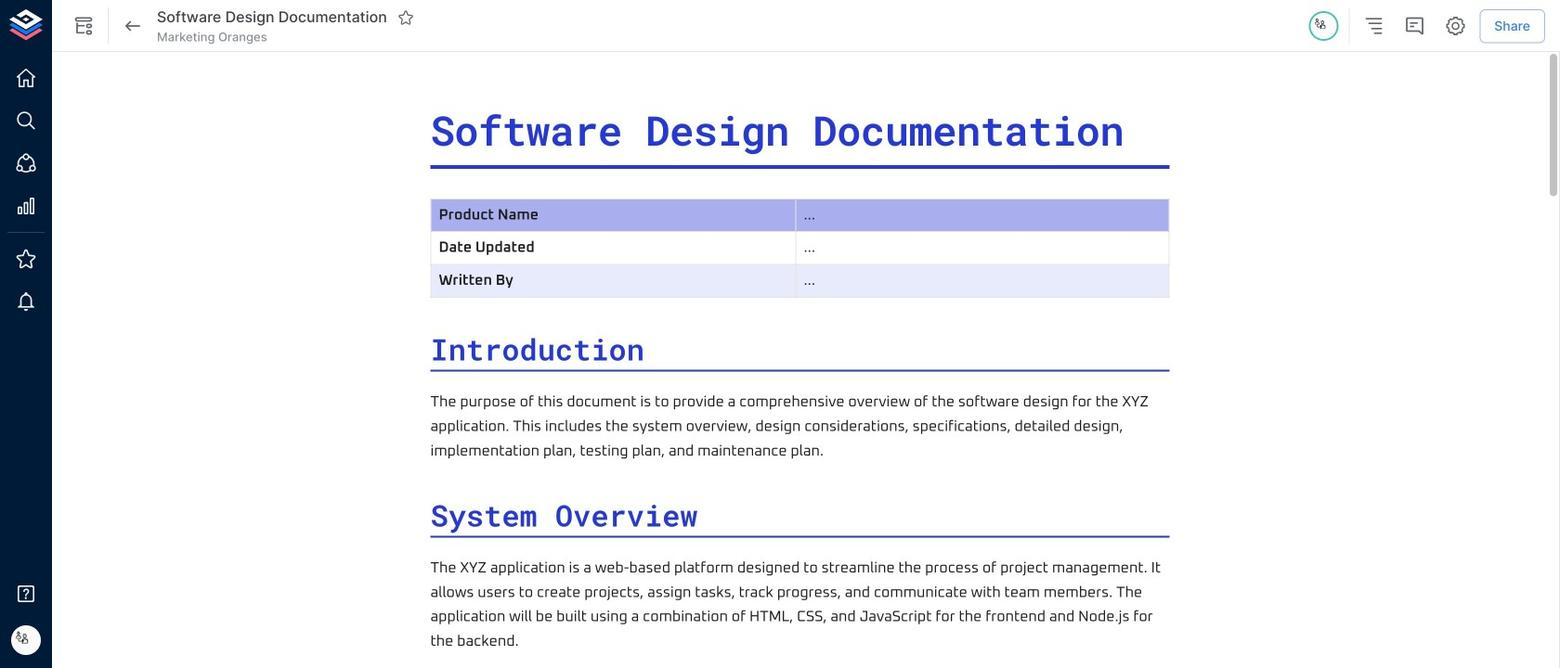 Task type: locate. For each thing, give the bounding box(es) containing it.
comments image
[[1403, 15, 1426, 37]]

favorite image
[[397, 9, 414, 26]]

go back image
[[122, 15, 144, 37]]

settings image
[[1444, 15, 1466, 37]]



Task type: describe. For each thing, give the bounding box(es) containing it.
ruby anderson image
[[1310, 13, 1336, 39]]

table of contents image
[[1362, 15, 1385, 37]]

show wiki image
[[72, 15, 95, 37]]



Task type: vqa. For each thing, say whether or not it's contained in the screenshot.
"Ruby Anderson" icon
yes



